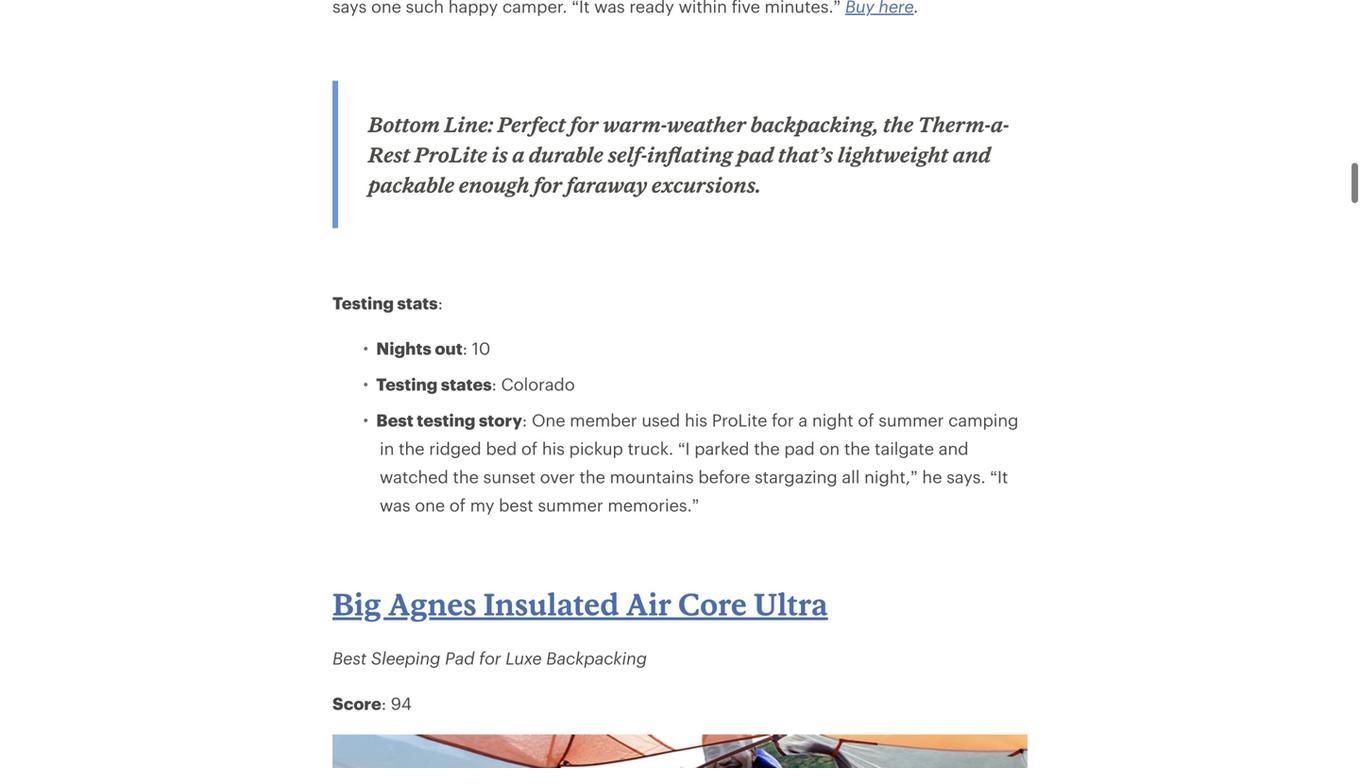 Task type: locate. For each thing, give the bounding box(es) containing it.
of right night
[[859, 410, 875, 430]]

of
[[859, 410, 875, 430], [522, 439, 538, 459], [450, 495, 466, 515]]

0 vertical spatial and
[[953, 142, 991, 167]]

best
[[376, 410, 414, 430], [333, 649, 367, 668]]

a left night
[[799, 410, 808, 430]]

1 vertical spatial and
[[939, 439, 969, 459]]

summer down 'over'
[[538, 495, 604, 515]]

1 horizontal spatial of
[[522, 439, 538, 459]]

ultra
[[754, 586, 829, 623]]

a-
[[991, 112, 1010, 137]]

1 horizontal spatial pad
[[785, 439, 815, 459]]

and inside bottom line: perfect for warm-weather backpacking, the therm-a- rest prolite is a durable self-inflating pad that's lightweight and packable enough for faraway excursions.
[[953, 142, 991, 167]]

1 horizontal spatial best
[[376, 410, 414, 430]]

2 vertical spatial of
[[450, 495, 466, 515]]

big agnes insulated air core ultra image
[[333, 735, 1028, 768]]

prolite up parked
[[712, 410, 768, 430]]

1 vertical spatial pad
[[785, 439, 815, 459]]

0 vertical spatial testing
[[333, 293, 394, 313]]

0 horizontal spatial a
[[513, 142, 525, 167]]

testing
[[417, 410, 476, 430]]

: inside : one member used his prolite for a night of summer camping in the ridged bed of his pickup truck. "i parked the pad on the tailgate and watched the sunset over the mountains before stargazing all night," he says. "it was one of my best summer memories."
[[523, 410, 528, 430]]

0 horizontal spatial pad
[[738, 142, 774, 167]]

insulated
[[484, 586, 620, 623]]

best sleeping pad for luxe backpacking
[[333, 649, 647, 668]]

stats
[[397, 293, 438, 313]]

on
[[820, 439, 840, 459]]

pad
[[738, 142, 774, 167], [785, 439, 815, 459]]

testing left stats
[[333, 293, 394, 313]]

: for testing states
[[492, 374, 497, 394]]

the
[[884, 112, 914, 137], [399, 439, 425, 459], [754, 439, 780, 459], [845, 439, 871, 459], [453, 467, 479, 487], [580, 467, 606, 487]]

: up story
[[492, 374, 497, 394]]

testing states : colorado
[[376, 374, 575, 394]]

out
[[435, 339, 463, 358]]

1 vertical spatial a
[[799, 410, 808, 430]]

the down ridged
[[453, 467, 479, 487]]

nights out : 10
[[376, 339, 491, 358]]

:
[[438, 293, 443, 313], [463, 339, 468, 358], [492, 374, 497, 394], [523, 410, 528, 430], [382, 694, 387, 714]]

0 vertical spatial pad
[[738, 142, 774, 167]]

prolite inside bottom line: perfect for warm-weather backpacking, the therm-a- rest prolite is a durable self-inflating pad that's lightweight and packable enough for faraway excursions.
[[415, 142, 488, 167]]

best up in
[[376, 410, 414, 430]]

and inside : one member used his prolite for a night of summer camping in the ridged bed of his pickup truck. "i parked the pad on the tailgate and watched the sunset over the mountains before stargazing all night," he says. "it was one of my best summer memories."
[[939, 439, 969, 459]]

his
[[685, 410, 708, 430], [542, 439, 565, 459]]

for inside : one member used his prolite for a night of summer camping in the ridged bed of his pickup truck. "i parked the pad on the tailgate and watched the sunset over the mountains before stargazing all night," he says. "it was one of my best summer memories."
[[772, 410, 794, 430]]

sleeping
[[371, 649, 441, 668]]

0 horizontal spatial of
[[450, 495, 466, 515]]

for
[[570, 112, 599, 137], [534, 173, 563, 197], [772, 410, 794, 430], [479, 649, 501, 668]]

prolite
[[415, 142, 488, 167], [712, 410, 768, 430]]

the right in
[[399, 439, 425, 459]]

2 horizontal spatial of
[[859, 410, 875, 430]]

bottom
[[369, 112, 440, 137]]

0 vertical spatial summer
[[879, 410, 945, 430]]

testing for testing stats
[[333, 293, 394, 313]]

a inside bottom line: perfect for warm-weather backpacking, the therm-a- rest prolite is a durable self-inflating pad that's lightweight and packable enough for faraway excursions.
[[513, 142, 525, 167]]

1 vertical spatial prolite
[[712, 410, 768, 430]]

bottom line: perfect for warm-weather backpacking, the therm-a- rest prolite is a durable self-inflating pad that's lightweight and packable enough for faraway excursions.
[[369, 112, 1010, 197]]

94
[[391, 694, 412, 714]]

agnes
[[388, 586, 477, 623]]

1 vertical spatial his
[[542, 439, 565, 459]]

: left 10
[[463, 339, 468, 358]]

1 vertical spatial best
[[333, 649, 367, 668]]

best testing story
[[376, 410, 523, 430]]

0 vertical spatial a
[[513, 142, 525, 167]]

pad
[[445, 649, 475, 668]]

the up lightweight
[[884, 112, 914, 137]]

testing down nights at the top
[[376, 374, 438, 394]]

1 horizontal spatial a
[[799, 410, 808, 430]]

0 vertical spatial best
[[376, 410, 414, 430]]

he
[[923, 467, 943, 487]]

pad inside : one member used his prolite for a night of summer camping in the ridged bed of his pickup truck. "i parked the pad on the tailgate and watched the sunset over the mountains before stargazing all night," he says. "it was one of my best summer memories."
[[785, 439, 815, 459]]

0 vertical spatial of
[[859, 410, 875, 430]]

in
[[380, 439, 394, 459]]

pad up stargazing
[[785, 439, 815, 459]]

is
[[492, 142, 508, 167]]

0 horizontal spatial best
[[333, 649, 367, 668]]

a right "is"
[[513, 142, 525, 167]]

inflating
[[647, 142, 733, 167]]

of right bed
[[522, 439, 538, 459]]

0 horizontal spatial his
[[542, 439, 565, 459]]

1 horizontal spatial his
[[685, 410, 708, 430]]

the inside bottom line: perfect for warm-weather backpacking, the therm-a- rest prolite is a durable self-inflating pad that's lightweight and packable enough for faraway excursions.
[[884, 112, 914, 137]]

summer up tailgate
[[879, 410, 945, 430]]

faraway
[[567, 173, 648, 197]]

score
[[333, 694, 382, 714]]

mountains
[[610, 467, 694, 487]]

big agnes insulated air core ultra link
[[333, 586, 829, 623]]

and up says.
[[939, 439, 969, 459]]

1 horizontal spatial prolite
[[712, 410, 768, 430]]

durable
[[529, 142, 604, 167]]

and
[[953, 142, 991, 167], [939, 439, 969, 459]]

for left night
[[772, 410, 794, 430]]

1 vertical spatial of
[[522, 439, 538, 459]]

"it
[[991, 467, 1009, 487]]

prolite down "line:"
[[415, 142, 488, 167]]

best
[[499, 495, 534, 515]]

pad left the that's
[[738, 142, 774, 167]]

best up score at bottom
[[333, 649, 367, 668]]

1 horizontal spatial summer
[[879, 410, 945, 430]]

0 horizontal spatial summer
[[538, 495, 604, 515]]

: left one
[[523, 410, 528, 430]]

"i
[[678, 439, 690, 459]]

the right on
[[845, 439, 871, 459]]

a inside : one member used his prolite for a night of summer camping in the ridged bed of his pickup truck. "i parked the pad on the tailgate and watched the sunset over the mountains before stargazing all night," he says. "it was one of my best summer memories."
[[799, 410, 808, 430]]

1 vertical spatial testing
[[376, 374, 438, 394]]

for right pad
[[479, 649, 501, 668]]

his up '"i'
[[685, 410, 708, 430]]

of left the my
[[450, 495, 466, 515]]

0 horizontal spatial prolite
[[415, 142, 488, 167]]

packable
[[369, 173, 455, 197]]

member
[[570, 410, 638, 430]]

his up 'over'
[[542, 439, 565, 459]]

score : 94
[[333, 694, 412, 714]]

and down therm-
[[953, 142, 991, 167]]

tailgate
[[875, 439, 935, 459]]

1 vertical spatial summer
[[538, 495, 604, 515]]

: up nights out : 10
[[438, 293, 443, 313]]

lightweight
[[838, 142, 949, 167]]

a
[[513, 142, 525, 167], [799, 410, 808, 430]]

testing
[[333, 293, 394, 313], [376, 374, 438, 394]]

the up stargazing
[[754, 439, 780, 459]]

summer
[[879, 410, 945, 430], [538, 495, 604, 515]]

0 vertical spatial prolite
[[415, 142, 488, 167]]

says.
[[947, 467, 986, 487]]



Task type: vqa. For each thing, say whether or not it's contained in the screenshot.
Best testing story Best
yes



Task type: describe. For each thing, give the bounding box(es) containing it.
was
[[380, 495, 411, 515]]

states
[[441, 374, 492, 394]]

core
[[679, 586, 748, 623]]

night
[[813, 410, 854, 430]]

for down 'durable'
[[534, 173, 563, 197]]

parked
[[695, 439, 750, 459]]

: left 94
[[382, 694, 387, 714]]

excursions.
[[652, 173, 762, 197]]

bed
[[486, 439, 517, 459]]

testing for testing states
[[376, 374, 438, 394]]

: one member used his prolite for a night of summer camping in the ridged bed of his pickup truck. "i parked the pad on the tailgate and watched the sunset over the mountains before stargazing all night," he says. "it was one of my best summer memories."
[[380, 410, 1019, 515]]

truck.
[[628, 439, 674, 459]]

backpacking,
[[751, 112, 879, 137]]

one
[[532, 410, 566, 430]]

best for best testing story
[[376, 410, 414, 430]]

weather
[[667, 112, 747, 137]]

self-
[[608, 142, 647, 167]]

before
[[699, 467, 751, 487]]

over
[[540, 467, 575, 487]]

best for best sleeping pad for luxe backpacking
[[333, 649, 367, 668]]

stargazing
[[755, 467, 838, 487]]

watched
[[380, 467, 449, 487]]

0 vertical spatial his
[[685, 410, 708, 430]]

my
[[470, 495, 495, 515]]

therm-
[[919, 112, 991, 137]]

: for testing stats
[[438, 293, 443, 313]]

perfect
[[498, 112, 566, 137]]

line:
[[445, 112, 494, 137]]

for up 'durable'
[[570, 112, 599, 137]]

warm-
[[603, 112, 667, 137]]

backpacking
[[547, 649, 647, 668]]

rest
[[369, 142, 411, 167]]

pickup
[[570, 439, 624, 459]]

story
[[479, 410, 523, 430]]

memories."
[[608, 495, 700, 515]]

one
[[415, 495, 445, 515]]

: for nights out
[[463, 339, 468, 358]]

that's
[[778, 142, 834, 167]]

all
[[842, 467, 860, 487]]

camping
[[949, 410, 1019, 430]]

colorado
[[502, 374, 575, 394]]

10
[[472, 339, 491, 358]]

ridged
[[429, 439, 482, 459]]

night,"
[[865, 467, 918, 487]]

testing stats :
[[333, 293, 443, 313]]

luxe
[[506, 649, 542, 668]]

pad inside bottom line: perfect for warm-weather backpacking, the therm-a- rest prolite is a durable self-inflating pad that's lightweight and packable enough for faraway excursions.
[[738, 142, 774, 167]]

enough
[[459, 173, 530, 197]]

big
[[333, 586, 381, 623]]

big agnes insulated air core ultra
[[333, 586, 829, 623]]

prolite inside : one member used his prolite for a night of summer camping in the ridged bed of his pickup truck. "i parked the pad on the tailgate and watched the sunset over the mountains before stargazing all night," he says. "it was one of my best summer memories."
[[712, 410, 768, 430]]

nights
[[376, 339, 432, 358]]

the down pickup
[[580, 467, 606, 487]]

used
[[642, 410, 681, 430]]

sunset
[[484, 467, 536, 487]]

air
[[626, 586, 672, 623]]



